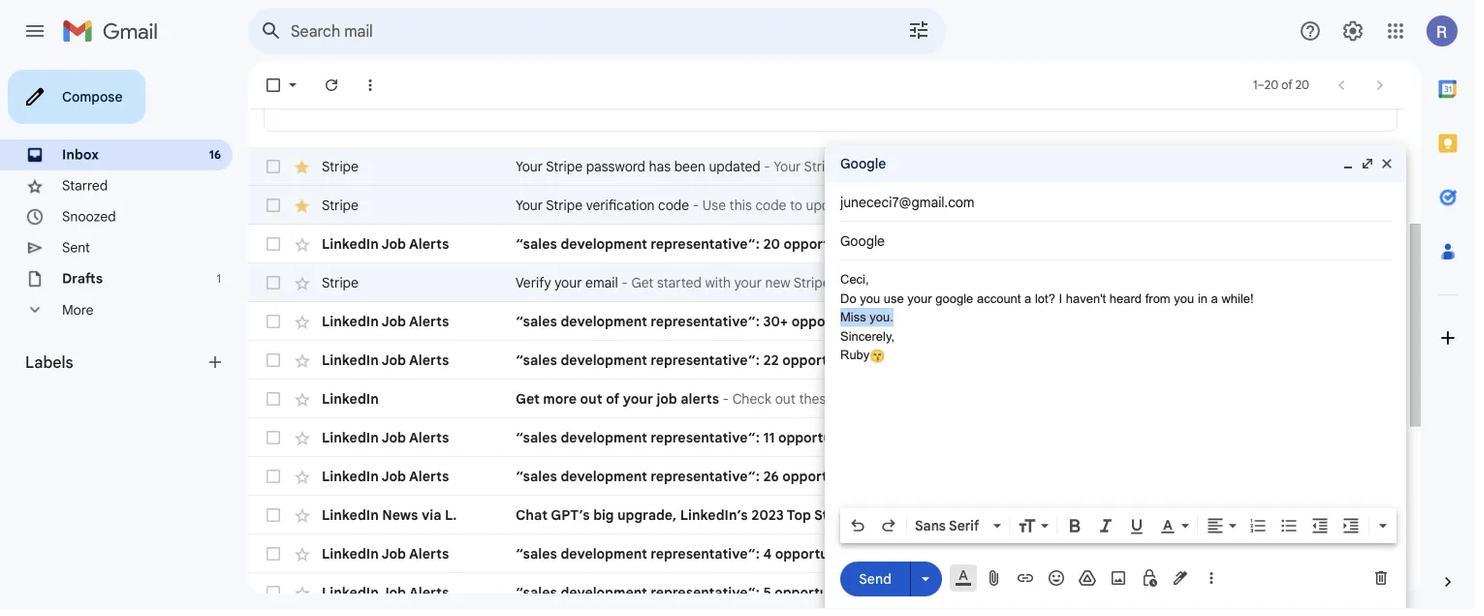 Task type: vqa. For each thing, say whether or not it's contained in the screenshot.


Task type: describe. For each thing, give the bounding box(es) containing it.
1 you from the left
[[860, 291, 880, 306]]

1 row from the top
[[248, 147, 1405, 186]]

your stripe password has been updated - your stripe password has been updated ‌ ‌ ‌ ‌ ‌ ‌ ‌ ‌ ‌ ‌ ‌ ‌ ‌ ‌ ‌ ‌ ‌ ‌ ‌ ‌ ‌ ‌ ‌ ‌ ‌ ‌ ‌ ‌ ‌ ‌ ‌ ‌ ‌ ‌ ‌ ‌ ‌ ‌ ‌ ‌ ‌ ‌ ‌ ‌ ‌ ‌ ‌ ‌ ‌ ‌ ‌ ‌ ‌ ‌ ‌ ‌ ‌ ‌ ‌ ‌ ‌ ‌ ‌ ‌ ‌ ‌ ‌ ‌ ‌ ‌ ‌ ‌ ‌ ‌ ‌ ‌ ‌ ‌ ‌ ‌ ‌ ‌
[[516, 158, 1304, 175]]

roles for "sales development representative": 30+ opportunities - sales development representative and other roles are available ͏ ͏ ͏ ͏ ͏ ͏ ͏ ͏ ͏ ͏ ͏ ͏ ͏ ͏ ͏ ͏ ͏ ͏ ͏ ͏ ͏ ͏ ͏ ͏ ͏ ͏ ͏ ͏ ͏ ͏ ͏ ͏ ͏ ͏ ͏ ͏ ͏ ͏ ͏ ͏ ͏ ͏ ͏ ͏ ͏ ͏ ͏ ͏ ͏ ͏ ͏ ͏ ͏ ͏ ͏
[[1175, 313, 1205, 330]]

linkedin job alerts for "sales development representative": 22 opportunities - sales development representative and other roles are available ͏ ͏ ͏ ͏ ͏ ͏ ͏ ͏ ͏ ͏ ͏ ͏ ͏ ͏ ͏ ͏ ͏ ͏ ͏ ͏ ͏ ͏ ͏ ͏ ͏ ͏ ͏ ͏ ͏ ͏ ͏ ͏ ͏ ͏ ͏ ͏ ͏ ͏ ͏ ͏ ͏ ͏ ͏ ͏ ͏ ͏ ͏ ͏ ͏ ͏ ͏ ͏ ͏ ͏ ͏ ͏ ͏ ͏
[[322, 352, 449, 369]]

development for "sales development representative": 22 opportunities
[[922, 352, 1003, 369]]

"sales development representative": 11 opportunities
[[516, 429, 868, 446]]

"sales for "sales development representative": 22 opportunities - sales development representative and other roles are available ͏ ͏ ͏ ͏ ͏ ͏ ͏ ͏ ͏ ͏ ͏ ͏ ͏ ͏ ͏ ͏ ͏ ͏ ͏ ͏ ͏ ͏ ͏ ͏ ͏ ͏ ͏ ͏ ͏ ͏ ͏ ͏ ͏ ͏ ͏ ͏ ͏ ͏ ͏ ͏ ͏ ͏ ͏ ͏ ͏ ͏ ͏ ͏ ͏ ͏ ͏ ͏ ͏ ͏ ͏ ͏ ͏ ͏
[[516, 352, 557, 369]]

more options image
[[1206, 569, 1217, 588]]

and for "sales development representative": 5 opportunities
[[1095, 584, 1118, 601]]

drafts link
[[62, 270, 103, 287]]

ceci,
[[840, 272, 869, 287]]

5 linkedin job alerts from the top
[[322, 468, 449, 485]]

insert emoji ‪(⌘⇧2)‬ image
[[1047, 569, 1066, 588]]

"sales for "sales development representative": 4 opportunities - sales development representative and other roles are available ͏ ͏ ͏ ͏ ͏ ͏ ͏ ͏ ͏ ͏ ͏ ͏ ͏ ͏ ͏ ͏ ͏ ͏ ͏ ͏ ͏ ͏ ͏ ͏ ͏ ͏ ͏ ͏ ͏ ͏ ͏ ͏ ͏ ͏ ͏ ͏ ͏ ͏ ͏ ͏ ͏ ͏ ͏ ͏ ͏ ͏ ͏ ͏ ͏ ͏ ͏ ͏ ͏ ͏ ͏ ͏ ͏ ͏ ͏ ͏
[[516, 546, 557, 563]]

5 job from the top
[[381, 468, 406, 485]]

other for "sales development representative": 30+ opportunities
[[1138, 313, 1172, 330]]

news
[[382, 507, 418, 524]]

attach files image
[[985, 569, 1004, 588]]

do you use your google account a lot? i haven't heard from you in a while! miss you. sincerely,
[[840, 291, 1254, 344]]

more
[[543, 391, 577, 408]]

i
[[1059, 291, 1062, 306]]

- up 'send'
[[869, 546, 875, 563]]

sep for ͏
[[1351, 547, 1373, 562]]

a inside do you use your google account a lot? i haven't heard from you in a while! miss you. sincerely,
[[1025, 291, 1032, 306]]

sep for -
[[1352, 508, 1373, 523]]

development for "sales development representative": 5 opportunities
[[914, 584, 996, 601]]

roles up sales development representative and other roles are available ͏ ͏ ͏ ͏ ͏ ͏ ͏ ͏ ͏ ͏ ͏ ͏ ͏ ͏ ͏ ͏ ͏ ͏ ͏ ͏ ͏ ͏ ͏ ͏ ͏ ͏ ͏ ͏ ͏ ͏ ͏ ͏ ͏ ͏ ͏ ͏ ͏ ͏ ͏ ͏ ͏ ͏ ͏ ͏ ͏ ͏ ͏ ͏ ͏ ͏ ͏ ͏ ͏ ͏ ͏ ͏ ͏ ͏
[[1162, 429, 1192, 446]]

linkedin for "sales development representative": 22 opportunities - sales development representative and other roles are available ͏ ͏ ͏ ͏ ͏ ͏ ͏ ͏ ͏ ͏ ͏ ͏ ͏ ͏ ͏ ͏ ͏ ͏ ͏ ͏ ͏ ͏ ͏ ͏ ͏ ͏ ͏ ͏ ͏ ͏ ͏ ͏ ͏ ͏ ͏ ͏ ͏ ͏ ͏ ͏ ͏ ͏ ͏ ͏ ͏ ͏ ͏ ͏ ͏ ͏ ͏ ͏ ͏ ͏ ͏ ͏ ͏ ͏
[[322, 352, 379, 369]]

- right email
[[622, 274, 628, 291]]

- right underline ‪(⌘u)‬ image
[[1149, 507, 1155, 524]]

account inside do you use your google account a lot? i haven't heard from you in a while! miss you. sincerely,
[[977, 291, 1021, 306]]

l.
[[445, 507, 457, 524]]

11
[[763, 429, 775, 446]]

send
[[859, 571, 892, 588]]

roles for "sales development representative": 20 opportunities - sales development representative and other roles are available ͏ ͏ ͏ ͏ ͏ ͏ ͏ ͏ ͏ ͏ ͏ ͏ ͏ ͏ ͏ ͏ ͏ ͏ ͏ ͏ ͏ ͏ ͏ ͏ ͏ ͏ ͏ ͏ ͏ ͏ ͏ ͏ ͏ ͏ ͏ ͏ ͏ ͏ ͏ ͏ ͏ ͏ ͏ ͏ ͏ ͏ ͏ ͏ ͏ ͏ ͏ ͏ ͏ ͏ ͏ ͏ ͏
[[1167, 236, 1197, 252]]

1 code from the left
[[658, 197, 689, 214]]

- down use
[[885, 313, 891, 330]]

email
[[586, 274, 618, 291]]

- left google
[[764, 158, 770, 175]]

heard
[[1110, 291, 1142, 306]]

"sales development representative": 22 opportunities - sales development representative and other roles are available ͏ ͏ ͏ ͏ ͏ ͏ ͏ ͏ ͏ ͏ ͏ ͏ ͏ ͏ ͏ ͏ ͏ ͏ ͏ ͏ ͏ ͏ ͏ ͏ ͏ ͏ ͏ ͏ ͏ ͏ ͏ ͏ ͏ ͏ ͏ ͏ ͏ ͏ ͏ ͏ ͏ ͏ ͏ ͏ ͏ ͏ ͏ ͏ ͏ ͏ ͏ ͏ ͏ ͏ ͏ ͏ ͏ ͏
[[516, 352, 1475, 369]]

sans
[[915, 518, 946, 535]]

development for "sales development representative": 30+ opportunities - sales development representative and other roles are available ͏ ͏ ͏ ͏ ͏ ͏ ͏ ͏ ͏ ͏ ͏ ͏ ͏ ͏ ͏ ͏ ͏ ͏ ͏ ͏ ͏ ͏ ͏ ͏ ͏ ͏ ͏ ͏ ͏ ͏ ͏ ͏ ͏ ͏ ͏ ͏ ͏ ͏ ͏ ͏ ͏ ͏ ͏ ͏ ͏ ͏ ͏ ͏ ͏ ͏ ͏ ͏ ͏ ͏ ͏
[[561, 313, 647, 330]]

job for "sales development representative": 22 opportunities - sales development representative and other roles are available ͏ ͏ ͏ ͏ ͏ ͏ ͏ ͏ ͏ ͏ ͏ ͏ ͏ ͏ ͏ ͏ ͏ ͏ ͏ ͏ ͏ ͏ ͏ ͏ ͏ ͏ ͏ ͏ ͏ ͏ ͏ ͏ ͏ ͏ ͏ ͏ ͏ ͏ ͏ ͏ ͏ ͏ ͏ ͏ ͏ ͏ ͏ ͏ ͏ ͏ ͏ ͏ ͏ ͏ ͏ ͏ ͏ ͏
[[381, 352, 406, 369]]

job for "sales development representative": 20 opportunities - sales development representative and other roles are available ͏ ͏ ͏ ͏ ͏ ͏ ͏ ͏ ͏ ͏ ͏ ͏ ͏ ͏ ͏ ͏ ͏ ͏ ͏ ͏ ͏ ͏ ͏ ͏ ͏ ͏ ͏ ͏ ͏ ͏ ͏ ͏ ͏ ͏ ͏ ͏ ͏ ͏ ͏ ͏ ͏ ͏ ͏ ͏ ͏ ͏ ͏ ͏ ͏ ͏ ͏ ͏ ͏ ͏ ͏ ͏ ͏
[[381, 236, 406, 252]]

compose
[[62, 88, 123, 105]]

serif
[[949, 518, 979, 535]]

- right ruby
[[876, 352, 882, 369]]

italic ‪(⌘i)‬ image
[[1096, 517, 1116, 536]]

1 vertical spatial get
[[516, 391, 540, 408]]

other for "sales development representative": 22 opportunities
[[1129, 352, 1163, 369]]

22
[[763, 352, 779, 369]]

6 linkedin from the top
[[322, 468, 379, 485]]

your for your stripe verification code
[[516, 197, 543, 214]]

25
[[1376, 508, 1390, 523]]

junececi7@gmail.com
[[840, 194, 975, 211]]

your left 'job' in the bottom of the page
[[623, 391, 653, 408]]

"sales development representative": 20 opportunities - sales development representative and other roles are available ͏ ͏ ͏ ͏ ͏ ͏ ͏ ͏ ͏ ͏ ͏ ͏ ͏ ͏ ͏ ͏ ͏ ͏ ͏ ͏ ͏ ͏ ͏ ͏ ͏ ͏ ͏ ͏ ͏ ͏ ͏ ͏ ͏ ͏ ͏ ͏ ͏ ͏ ͏ ͏ ͏ ͏ ͏ ͏ ͏ ͏ ͏ ͏ ͏ ͏ ͏ ͏ ͏ ͏ ͏ ͏ ͏
[[516, 236, 1475, 252]]

cities
[[1109, 507, 1145, 524]]

support image
[[1299, 19, 1322, 43]]

linkedin job alerts for "sales development representative": 5 opportunities - sales development representative and other roles are available ͏ ͏ ͏ ͏ ͏ ͏ ͏ ͏ ͏ ͏ ͏ ͏ ͏ ͏ ͏ ͏ ͏ ͏ ͏ ͏ ͏ ͏ ͏ ͏ ͏ ͏ ͏ ͏ ͏ ͏ ͏ ͏ ͏ ͏ ͏ ͏ ͏ ͏ ͏ ͏ ͏ ͏ ͏ ͏ ͏ ͏ ͏ ͏ ͏ ͏ ͏ ͏ ͏ ͏ ͏ ͏ ͏ ͏ ͏ ͏
[[322, 584, 449, 601]]

development for "sales development representative": 20 opportunities
[[923, 236, 1005, 252]]

Message Body text field
[[840, 270, 1391, 503]]

indent less ‪(⌘[)‬ image
[[1310, 517, 1330, 536]]

2023
[[751, 507, 784, 524]]

miss
[[840, 310, 866, 325]]

account down 'your stripe password has been updated - your stripe password has been updated ‌ ‌ ‌ ‌ ‌ ‌ ‌ ‌ ‌ ‌ ‌ ‌ ‌ ‌ ‌ ‌ ‌ ‌ ‌ ‌ ‌ ‌ ‌ ‌ ‌ ‌ ‌ ‌ ‌ ‌ ‌ ‌ ‌ ‌ ‌ ‌ ‌ ‌ ‌ ‌ ‌ ‌ ‌ ‌ ‌ ‌ ‌ ‌ ‌ ‌ ‌ ‌ ‌ ‌ ‌ ‌ ‌ ‌ ‌ ‌ ‌ ‌ ‌ ‌ ‌ ‌ ‌ ‌ ‌ ‌ ‌ ‌ ‌ ‌ ‌ ‌ ‌ ‌ ‌ ‌ ‌ ‌' at top
[[884, 197, 934, 214]]

4
[[763, 546, 772, 563]]

20 for "sales development representative": 20 opportunities - sales development representative and other roles are available ͏ ͏ ͏ ͏ ͏ ͏ ͏ ͏ ͏ ͏ ͏ ͏ ͏ ͏ ͏ ͏ ͏ ͏ ͏ ͏ ͏ ͏ ͏ ͏ ͏ ͏ ͏ ͏ ͏ ͏ ͏ ͏ ͏ ͏ ͏ ͏ ͏ ͏ ͏ ͏ ͏ ͏ ͏ ͏ ͏ ͏ ͏ ͏ ͏ ͏ ͏ ͏ ͏ ͏ ͏ ͏ ͏
[[763, 236, 780, 252]]

more formatting options image
[[1373, 517, 1393, 536]]

your right "update"
[[853, 197, 880, 214]]

linkedin job alerts for "sales development representative": 4 opportunities - sales development representative and other roles are available ͏ ͏ ͏ ͏ ͏ ͏ ͏ ͏ ͏ ͏ ͏ ͏ ͏ ͏ ͏ ͏ ͏ ͏ ͏ ͏ ͏ ͏ ͏ ͏ ͏ ͏ ͏ ͏ ͏ ͏ ͏ ͏ ͏ ͏ ͏ ͏ ͏ ͏ ͏ ͏ ͏ ͏ ͏ ͏ ͏ ͏ ͏ ͏ ͏ ͏ ͏ ͏ ͏ ͏ ͏ ͏ ͏ ͏ ͏ ͏
[[322, 546, 449, 563]]

sun, sep 24, 2023, 12:59 pm element
[[1351, 584, 1390, 603]]

opportunities for 20
[[784, 236, 874, 252]]

- down your stripe verification code - use this code to update your account details ‌ ‌ ‌ ‌ ‌ ‌ ‌ ‌ ‌ ‌ ‌ ‌ ‌ ‌ ‌ ‌ ‌ ‌ ‌ ‌ ‌ ‌ ‌ ‌ ‌ ‌ ‌ ‌ ‌ ‌ ‌ ‌ ‌ ‌ ‌ ‌ ‌ ‌ ‌ ‌ ‌ ‌ ‌ ‌ ‌ ‌ ‌ ‌ ‌ ‌ ‌ ‌ ‌ ‌ ‌ ‌ ‌ ‌ ‌ ‌ ‌ ‌ ‌ ‌ ‌ ‌ ‌ ‌ ‌ ‌ ‌ ‌ ‌ ‌ ‌ ‌ ‌ ‌
[[877, 236, 883, 252]]

this
[[729, 197, 752, 214]]

compose button
[[8, 70, 146, 124]]

list
[[875, 507, 895, 524]]

1 20 of 20
[[1253, 78, 1310, 93]]

1 updated from the left
[[709, 158, 761, 175]]

starred
[[62, 177, 108, 194]]

row containing linkedin
[[248, 380, 1405, 419]]

other for "sales development representative": 5 opportunities
[[1122, 584, 1155, 601]]

1 has from the left
[[649, 158, 671, 175]]

2 out from the left
[[775, 391, 796, 408]]

are for "sales development representative": 5 opportunities - sales development representative and other roles are available ͏ ͏ ͏ ͏ ͏ ͏ ͏ ͏ ͏ ͏ ͏ ͏ ͏ ͏ ͏ ͏ ͏ ͏ ͏ ͏ ͏ ͏ ͏ ͏ ͏ ͏ ͏ ͏ ͏ ͏ ͏ ͏ ͏ ͏ ͏ ͏ ͏ ͏ ͏ ͏ ͏ ͏ ͏ ͏ ͏ ͏ ͏ ͏ ͏ ͏ ͏ ͏ ͏ ͏ ͏ ͏ ͏ ͏ ͏ ͏
[[1192, 584, 1212, 601]]

development for "sales development representative": 5 opportunities - sales development representative and other roles are available ͏ ͏ ͏ ͏ ͏ ͏ ͏ ͏ ͏ ͏ ͏ ͏ ͏ ͏ ͏ ͏ ͏ ͏ ͏ ͏ ͏ ͏ ͏ ͏ ͏ ͏ ͏ ͏ ͏ ͏ ͏ ͏ ͏ ͏ ͏ ͏ ͏ ͏ ͏ ͏ ͏ ͏ ͏ ͏ ͏ ͏ ͏ ͏ ͏ ͏ ͏ ͏ ͏ ͏ ͏ ͏ ͏ ͏ ͏ ͏
[[561, 584, 647, 601]]

5 row from the top
[[248, 302, 1475, 341]]

sales for "sales development representative": 30+ opportunities
[[895, 313, 928, 330]]

sent link
[[62, 239, 90, 256]]

insert signature image
[[1171, 569, 1190, 588]]

gmail image
[[62, 12, 168, 50]]

"sales for "sales development representative": 20 opportunities - sales development representative and other roles are available ͏ ͏ ͏ ͏ ͏ ͏ ͏ ͏ ͏ ͏ ͏ ͏ ͏ ͏ ͏ ͏ ͏ ͏ ͏ ͏ ͏ ͏ ͏ ͏ ͏ ͏ ͏ ͏ ͏ ͏ ͏ ͏ ͏ ͏ ͏ ͏ ͏ ͏ ͏ ͏ ͏ ͏ ͏ ͏ ͏ ͏ ͏ ͏ ͏ ͏ ͏ ͏ ͏ ͏ ͏ ͏ ͏
[[516, 236, 557, 252]]

- left use
[[693, 197, 699, 214]]

your left email
[[555, 274, 582, 291]]

sales for "sales development representative": 22 opportunities
[[886, 352, 919, 369]]

for
[[983, 507, 1002, 524]]

"sales development representative": 5 opportunities - sales development representative and other roles are available ͏ ͏ ͏ ͏ ͏ ͏ ͏ ͏ ͏ ͏ ͏ ͏ ͏ ͏ ͏ ͏ ͏ ͏ ͏ ͏ ͏ ͏ ͏ ͏ ͏ ͏ ͏ ͏ ͏ ͏ ͏ ͏ ͏ ͏ ͏ ͏ ͏ ͏ ͏ ͏ ͏ ͏ ͏ ͏ ͏ ͏ ͏ ͏ ͏ ͏ ͏ ͏ ͏ ͏ ͏ ͏ ͏ ͏ ͏ ͏
[[516, 584, 1475, 601]]

😙 image
[[870, 349, 885, 364]]

sep 25
[[1352, 508, 1390, 523]]

use
[[884, 291, 904, 306]]

alerts
[[681, 391, 719, 408]]

roles down sales development representative and other roles are available ͏ ͏ ͏ ͏ ͏ ͏ ͏ ͏ ͏ ͏ ͏ ͏ ͏ ͏ ͏ ͏ ͏ ͏ ͏ ͏ ͏ ͏ ͏ ͏ ͏ ͏ ͏ ͏ ͏ ͏ ͏ ͏ ͏ ͏ ͏ ͏ ͏ ͏ ͏ ͏ ͏ ͏ ͏ ͏ ͏ ͏ ͏ ͏ ͏ ͏ ͏ ͏ ͏ ͏ ͏ ͏ ͏ ͏ ͏
[[1166, 468, 1196, 485]]

linkedin news via l.
[[322, 507, 457, 524]]

representative for "sales development representative": 30+ opportunities
[[1016, 313, 1108, 330]]

inbox
[[62, 146, 99, 163]]

1 horizontal spatial 20
[[1265, 78, 1279, 93]]

5
[[763, 584, 771, 601]]

undo ‪(⌘z)‬ image
[[848, 517, 868, 536]]

representative": for 26
[[651, 468, 760, 485]]

0 vertical spatial get
[[631, 274, 654, 291]]

linkedin for "sales development representative": 4 opportunities - sales development representative and other roles are available ͏ ͏ ͏ ͏ ͏ ͏ ͏ ͏ ͏ ͏ ͏ ͏ ͏ ͏ ͏ ͏ ͏ ͏ ͏ ͏ ͏ ͏ ͏ ͏ ͏ ͏ ͏ ͏ ͏ ͏ ͏ ͏ ͏ ͏ ͏ ͏ ͏ ͏ ͏ ͏ ͏ ͏ ͏ ͏ ͏ ͏ ͏ ͏ ͏ ͏ ͏ ͏ ͏ ͏ ͏ ͏ ͏ ͏ ͏ ͏
[[322, 546, 379, 563]]

20 for 1 20 of 20
[[1296, 78, 1310, 93]]

2 password from the left
[[844, 158, 904, 175]]

google
[[840, 155, 886, 172]]

- right the alerts
[[723, 391, 729, 408]]

snoozed
[[62, 208, 116, 225]]

your inside do you use your google account a lot? i haven't heard from you in a while! miss you. sincerely,
[[908, 291, 932, 306]]

alerts for "sales development representative": 26 opportunities
[[409, 468, 449, 485]]

development for "sales development representative": 26 opportunities
[[561, 468, 647, 485]]

development for "sales development representative": 4 opportunities - sales development representative and other roles are available ͏ ͏ ͏ ͏ ͏ ͏ ͏ ͏ ͏ ͏ ͏ ͏ ͏ ͏ ͏ ͏ ͏ ͏ ͏ ͏ ͏ ͏ ͏ ͏ ͏ ͏ ͏ ͏ ͏ ͏ ͏ ͏ ͏ ͏ ͏ ͏ ͏ ͏ ͏ ͏ ͏ ͏ ͏ ͏ ͏ ͏ ͏ ͏ ͏ ͏ ͏ ͏ ͏ ͏ ͏ ͏ ͏ ͏ ͏ ͏
[[561, 546, 647, 563]]

16
[[209, 148, 221, 162]]

9 row from the top
[[248, 457, 1475, 496]]

Search mail text field
[[291, 21, 853, 41]]

development for "sales development representative": 30+ opportunities
[[931, 313, 1013, 330]]

starred link
[[62, 177, 108, 194]]

1 been from the left
[[674, 158, 705, 175]]

underline ‪(⌘u)‬ image
[[1127, 518, 1147, 537]]

representative": for 20
[[651, 236, 760, 252]]

roles for "sales development representative": 5 opportunities - sales development representative and other roles are available ͏ ͏ ͏ ͏ ͏ ͏ ͏ ͏ ͏ ͏ ͏ ͏ ͏ ͏ ͏ ͏ ͏ ͏ ͏ ͏ ͏ ͏ ͏ ͏ ͏ ͏ ͏ ͏ ͏ ͏ ͏ ͏ ͏ ͏ ͏ ͏ ͏ ͏ ͏ ͏ ͏ ͏ ͏ ͏ ͏ ͏ ͏ ͏ ͏ ͏ ͏ ͏ ͏ ͏ ͏ ͏ ͏ ͏ ͏ ͏
[[1158, 584, 1188, 601]]

these
[[799, 391, 834, 408]]

insert photo image
[[1109, 569, 1128, 588]]

"sales for "sales development representative": 26 opportunities
[[516, 468, 557, 485]]

"sales for "sales development representative": 11 opportunities
[[516, 429, 557, 446]]

labels heading
[[25, 353, 205, 372]]

from
[[1145, 291, 1171, 306]]

1 24 from the top
[[1376, 547, 1390, 562]]

labels
[[25, 353, 73, 372]]

opportunities for 30+
[[792, 313, 882, 330]]

send button
[[840, 562, 910, 597]]

alerts for "sales development representative": 30+ opportunities
[[409, 313, 449, 330]]

"sales development representative": 30+ opportunities - sales development representative and other roles are available ͏ ͏ ͏ ͏ ͏ ͏ ͏ ͏ ͏ ͏ ͏ ͏ ͏ ͏ ͏ ͏ ͏ ͏ ͏ ͏ ͏ ͏ ͏ ͏ ͏ ͏ ͏ ͏ ͏ ͏ ͏ ͏ ͏ ͏ ͏ ͏ ͏ ͏ ͏ ͏ ͏ ͏ ͏ ͏ ͏ ͏ ͏ ͏ ͏ ͏ ͏ ͏ ͏ ͏ ͏
[[516, 313, 1475, 330]]

are for "sales development representative": 22 opportunities - sales development representative and other roles are available ͏ ͏ ͏ ͏ ͏ ͏ ͏ ͏ ͏ ͏ ͏ ͏ ͏ ͏ ͏ ͏ ͏ ͏ ͏ ͏ ͏ ͏ ͏ ͏ ͏ ͏ ͏ ͏ ͏ ͏ ͏ ͏ ͏ ͏ ͏ ͏ ͏ ͏ ͏ ͏ ͏ ͏ ͏ ͏ ͏ ͏ ͏ ͏ ͏ ͏ ͏ ͏ ͏ ͏ ͏ ͏ ͏ ͏
[[1199, 352, 1219, 369]]

representative for "sales development representative": 5 opportunities
[[999, 584, 1091, 601]]

your stripe verification code - use this code to update your account details ‌ ‌ ‌ ‌ ‌ ‌ ‌ ‌ ‌ ‌ ‌ ‌ ‌ ‌ ‌ ‌ ‌ ‌ ‌ ‌ ‌ ‌ ‌ ‌ ‌ ‌ ‌ ‌ ‌ ‌ ‌ ‌ ‌ ‌ ‌ ‌ ‌ ‌ ‌ ‌ ‌ ‌ ‌ ‌ ‌ ‌ ‌ ‌ ‌ ‌ ‌ ‌ ‌ ‌ ‌ ‌ ‌ ‌ ‌ ‌ ‌ ‌ ‌ ‌ ‌ ‌ ‌ ‌ ‌ ‌ ‌ ‌ ‌ ‌ ‌ ‌ ‌ ‌
[[516, 197, 1249, 214]]

inbox link
[[62, 146, 99, 163]]

representative for "sales development representative": 20 opportunities
[[1008, 236, 1100, 252]]

verify
[[516, 274, 551, 291]]

in a
[[1198, 291, 1218, 306]]

cell for get more out of your job alerts - check out these tips ‌ ‌ ‌ ‌ ‌ ‌ ‌ ‌ ‌ ‌ ‌ ‌ ‌ ‌ ‌ ‌ ‌ ‌ ‌ ‌ ‌ ‌ ‌ ‌ ‌ ‌ ‌ ‌ ‌ ‌ ‌ ‌ ‌ ‌ ‌ ‌ ‌ ‌ ‌ ‌ ‌ ‌ ‌ ‌ ‌ ‌ ‌ ‌ ‌ ‌ ‌ ‌ ‌ ‌ ‌ ‌ ‌ ‌ ‌ ‌ ‌ ‌ ‌ ‌ ‌ ‌ ‌ ‌ ‌ ‌ ‌ ‌ ‌ ‌ ‌ ‌ ‌ ‌ ‌ ‌ ‌ ‌ ‌ ‌ ‌ ‌ ‌ ‌ ‌ ‌
[[1336, 390, 1405, 409]]

chat
[[516, 507, 548, 524]]

check
[[732, 391, 772, 408]]

sales development representative and other roles are available ͏ ͏ ͏ ͏ ͏ ͏ ͏ ͏ ͏ ͏ ͏ ͏ ͏ ͏ ͏ ͏ ͏ ͏ ͏ ͏ ͏ ͏ ͏ ͏ ͏ ͏ ͏ ͏ ͏ ͏ ͏ ͏ ͏ ͏ ͏ ͏ ͏ ͏ ͏ ͏ ͏ ͏ ͏ ͏ ͏ ͏ ͏ ͏ ͏ ͏ ͏ ͏ ͏ ͏ ͏ ͏ ͏ ͏
[[886, 468, 1475, 485]]

representative": for 5
[[651, 584, 760, 601]]

startups
[[814, 507, 872, 524]]

details
[[937, 197, 978, 214]]

1:59 pm
[[1351, 159, 1390, 174]]

linkedin job alerts for "sales development representative": 30+ opportunities - sales development representative and other roles are available ͏ ͏ ͏ ͏ ͏ ͏ ͏ ͏ ͏ ͏ ͏ ͏ ͏ ͏ ͏ ͏ ͏ ͏ ͏ ͏ ͏ ͏ ͏ ͏ ͏ ͏ ͏ ͏ ͏ ͏ ͏ ͏ ͏ ͏ ͏ ͏ ͏ ͏ ͏ ͏ ͏ ͏ ͏ ͏ ͏ ͏ ͏ ͏ ͏ ͏ ͏ ͏ ͏ ͏ ͏
[[322, 313, 449, 330]]

do
[[840, 291, 856, 306]]

available for "sales development representative": 30+ opportunities - sales development representative and other roles are available ͏ ͏ ͏ ͏ ͏ ͏ ͏ ͏ ͏ ͏ ͏ ͏ ͏ ͏ ͏ ͏ ͏ ͏ ͏ ͏ ͏ ͏ ͏ ͏ ͏ ͏ ͏ ͏ ͏ ͏ ͏ ͏ ͏ ͏ ͏ ͏ ͏ ͏ ͏ ͏ ͏ ͏ ͏ ͏ ͏ ͏ ͏ ͏ ͏ ͏ ͏ ͏ ͏ ͏ ͏
[[1232, 313, 1286, 330]]

and for "sales development representative": 4 opportunities
[[1095, 546, 1119, 563]]

more
[[62, 302, 94, 319]]

ruby
[[840, 348, 870, 363]]

3 sep from the top
[[1351, 586, 1373, 600]]

update
[[806, 197, 849, 214]]

linkedin for "sales development representative": 30+ opportunities - sales development representative and other roles are available ͏ ͏ ͏ ͏ ͏ ͏ ͏ ͏ ͏ ͏ ͏ ͏ ͏ ͏ ͏ ͏ ͏ ͏ ͏ ͏ ͏ ͏ ͏ ͏ ͏ ͏ ͏ ͏ ͏ ͏ ͏ ͏ ͏ ͏ ͏ ͏ ͏ ͏ ͏ ͏ ͏ ͏ ͏ ͏ ͏ ͏ ͏ ͏ ͏ ͏ ͏ ͏ ͏ ͏ ͏
[[322, 313, 379, 330]]

new
[[765, 274, 790, 291]]

are for "sales development representative": 30+ opportunities - sales development representative and other roles are available ͏ ͏ ͏ ͏ ͏ ͏ ͏ ͏ ͏ ͏ ͏ ͏ ͏ ͏ ͏ ͏ ͏ ͏ ͏ ͏ ͏ ͏ ͏ ͏ ͏ ͏ ͏ ͏ ͏ ͏ ͏ ͏ ͏ ͏ ͏ ͏ ͏ ͏ ͏ ͏ ͏ ͏ ͏ ͏ ͏ ͏ ͏ ͏ ͏ ͏ ͏ ͏ ͏ ͏ ͏
[[1209, 313, 1229, 330]]

top
[[787, 507, 811, 524]]

lot?
[[1035, 291, 1055, 306]]

other for "sales development representative": 20 opportunities
[[1131, 236, 1164, 252]]



Task type: locate. For each thing, give the bounding box(es) containing it.
sales right 😙 icon on the right bottom
[[886, 352, 919, 369]]

use
[[702, 197, 726, 214]]

cell for your stripe verification code - use this code to update your account details ‌ ‌ ‌ ‌ ‌ ‌ ‌ ‌ ‌ ‌ ‌ ‌ ‌ ‌ ‌ ‌ ‌ ‌ ‌ ‌ ‌ ‌ ‌ ‌ ‌ ‌ ‌ ‌ ‌ ‌ ‌ ‌ ‌ ‌ ‌ ‌ ‌ ‌ ‌ ‌ ‌ ‌ ‌ ‌ ‌ ‌ ‌ ‌ ‌ ‌ ‌ ‌ ‌ ‌ ‌ ‌ ‌ ‌ ‌ ‌ ‌ ‌ ‌ ‌ ‌ ‌ ‌ ‌ ‌ ‌ ‌ ‌ ‌ ‌ ‌ ‌ ‌ ‌
[[1336, 196, 1405, 215]]

linkedin for "sales development representative": 5 opportunities - sales development representative and other roles are available ͏ ͏ ͏ ͏ ͏ ͏ ͏ ͏ ͏ ͏ ͏ ͏ ͏ ͏ ͏ ͏ ͏ ͏ ͏ ͏ ͏ ͏ ͏ ͏ ͏ ͏ ͏ ͏ ͏ ͏ ͏ ͏ ͏ ͏ ͏ ͏ ͏ ͏ ͏ ͏ ͏ ͏ ͏ ͏ ͏ ͏ ͏ ͏ ͏ ͏ ͏ ͏ ͏ ͏ ͏ ͏ ͏ ͏ ͏ ͏
[[322, 584, 379, 601]]

opportunities right 5
[[775, 584, 865, 601]]

5 cell from the top
[[1336, 351, 1405, 370]]

cell for "sales development representative": 20 opportunities - sales development representative and other roles are available ͏ ͏ ͏ ͏ ͏ ͏ ͏ ͏ ͏ ͏ ͏ ͏ ͏ ͏ ͏ ͏ ͏ ͏ ͏ ͏ ͏ ͏ ͏ ͏ ͏ ͏ ͏ ͏ ͏ ͏ ͏ ͏ ͏ ͏ ͏ ͏ ͏ ͏ ͏ ͏ ͏ ͏ ͏ ͏ ͏ ͏ ͏ ͏ ͏ ͏ ͏ ͏ ͏ ͏ ͏ ͏ ͏
[[1336, 235, 1405, 254]]

a
[[1025, 291, 1032, 306], [927, 507, 935, 524]]

24 up discard draft ‪(⌘⇧d)‬ icon
[[1376, 547, 1390, 562]]

0 horizontal spatial a
[[927, 507, 935, 524]]

a left model
[[927, 507, 935, 524]]

representative for "sales development representative": 22 opportunities
[[1007, 352, 1099, 369]]

job for "sales development representative": 5 opportunities - sales development representative and other roles are available ͏ ͏ ͏ ͏ ͏ ͏ ͏ ͏ ͏ ͏ ͏ ͏ ͏ ͏ ͏ ͏ ͏ ͏ ͏ ͏ ͏ ͏ ͏ ͏ ͏ ͏ ͏ ͏ ͏ ͏ ͏ ͏ ͏ ͏ ͏ ͏ ͏ ͏ ͏ ͏ ͏ ͏ ͏ ͏ ͏ ͏ ͏ ͏ ͏ ͏ ͏ ͏ ͏ ͏ ͏ ͏ ͏ ͏ ͏ ͏
[[381, 584, 406, 601]]

redo ‪(⌘y)‬ image
[[879, 517, 899, 536]]

9 linkedin from the top
[[322, 584, 379, 601]]

7 linkedin job alerts from the top
[[322, 584, 449, 601]]

7 row from the top
[[248, 380, 1405, 419]]

indent more ‪(⌘])‬ image
[[1341, 517, 1361, 536]]

7 linkedin from the top
[[322, 507, 379, 524]]

representative": for 11
[[651, 429, 760, 446]]

"sales for "sales development representative": 30+ opportunities - sales development representative and other roles are available ͏ ͏ ͏ ͏ ͏ ͏ ͏ ͏ ͏ ͏ ͏ ͏ ͏ ͏ ͏ ͏ ͏ ͏ ͏ ͏ ͏ ͏ ͏ ͏ ͏ ͏ ͏ ͏ ͏ ͏ ͏ ͏ ͏ ͏ ͏ ͏ ͏ ͏ ͏ ͏ ͏ ͏ ͏ ͏ ͏ ͏ ͏ ͏ ͏ ͏ ͏ ͏ ͏ ͏ ͏
[[516, 313, 557, 330]]

code left to
[[755, 197, 786, 214]]

big
[[593, 507, 614, 524]]

1 vertical spatial of
[[606, 391, 620, 408]]

your right use
[[908, 291, 932, 306]]

are
[[1201, 236, 1221, 252], [1209, 313, 1229, 330], [1199, 352, 1219, 369], [1195, 429, 1215, 446], [1200, 468, 1219, 485], [1192, 546, 1212, 563], [1192, 584, 1212, 601]]

main menu image
[[23, 19, 47, 43]]

2 alerts from the top
[[409, 313, 449, 330]]

0 vertical spatial sep
[[1352, 508, 1373, 523]]

sales up list
[[886, 468, 919, 485]]

7 development from the top
[[561, 584, 647, 601]]

verification
[[586, 197, 655, 214]]

your for your stripe password has been updated
[[516, 158, 543, 175]]

1 horizontal spatial 1
[[1253, 78, 1257, 93]]

sales down the junececi7@gmail.com
[[887, 236, 920, 252]]

out left these
[[775, 391, 796, 408]]

row containing linkedin news via l.
[[248, 496, 1405, 535]]

1 sep from the top
[[1352, 508, 1373, 523]]

out right more at the left bottom of the page
[[580, 391, 602, 408]]

roles for "sales development representative": 22 opportunities - sales development representative and other roles are available ͏ ͏ ͏ ͏ ͏ ͏ ͏ ͏ ͏ ͏ ͏ ͏ ͏ ͏ ͏ ͏ ͏ ͏ ͏ ͏ ͏ ͏ ͏ ͏ ͏ ͏ ͏ ͏ ͏ ͏ ͏ ͏ ͏ ͏ ͏ ͏ ͏ ͏ ͏ ͏ ͏ ͏ ͏ ͏ ͏ ͏ ͏ ͏ ͏ ͏ ͏ ͏ ͏ ͏ ͏ ͏ ͏ ͏
[[1166, 352, 1196, 369]]

1 horizontal spatial a
[[1025, 291, 1032, 306]]

opportunities for 26
[[783, 468, 873, 485]]

1 inside labels navigation
[[217, 272, 221, 286]]

opportunities up chat gpt's big upgrade, linkedin's 2023 top startups list and a model for creating cooler cities -
[[783, 468, 873, 485]]

3 job from the top
[[381, 352, 406, 369]]

2 linkedin job alerts from the top
[[322, 313, 449, 330]]

1
[[1253, 78, 1257, 93], [217, 272, 221, 286]]

development for "sales development representative": 20 opportunities - sales development representative and other roles are available ͏ ͏ ͏ ͏ ͏ ͏ ͏ ͏ ͏ ͏ ͏ ͏ ͏ ͏ ͏ ͏ ͏ ͏ ͏ ͏ ͏ ͏ ͏ ͏ ͏ ͏ ͏ ͏ ͏ ͏ ͏ ͏ ͏ ͏ ͏ ͏ ͏ ͏ ͏ ͏ ͏ ͏ ͏ ͏ ͏ ͏ ͏ ͏ ͏ ͏ ͏ ͏ ͏ ͏ ͏ ͏ ͏
[[561, 236, 647, 252]]

6 row from the top
[[248, 341, 1475, 380]]

has
[[649, 158, 671, 175], [907, 158, 929, 175]]

row
[[248, 147, 1405, 186], [248, 186, 1405, 225], [248, 225, 1475, 264], [248, 264, 1405, 302], [248, 302, 1475, 341], [248, 341, 1475, 380], [248, 380, 1405, 419], [248, 419, 1475, 457], [248, 457, 1475, 496], [248, 496, 1405, 535], [248, 535, 1475, 574], [248, 574, 1475, 610]]

cell for "sales development representative": 22 opportunities - sales development representative and other roles are available ͏ ͏ ͏ ͏ ͏ ͏ ͏ ͏ ͏ ͏ ͏ ͏ ͏ ͏ ͏ ͏ ͏ ͏ ͏ ͏ ͏ ͏ ͏ ͏ ͏ ͏ ͏ ͏ ͏ ͏ ͏ ͏ ͏ ͏ ͏ ͏ ͏ ͏ ͏ ͏ ͏ ͏ ͏ ͏ ͏ ͏ ͏ ͏ ͏ ͏ ͏ ͏ ͏ ͏ ͏ ͏ ͏ ͏
[[1336, 351, 1405, 370]]

sales
[[887, 236, 920, 252], [895, 313, 928, 330], [886, 352, 919, 369], [881, 429, 915, 446], [886, 468, 919, 485], [878, 546, 912, 563], [878, 584, 911, 601]]

11 row from the top
[[248, 535, 1475, 574]]

2 been from the left
[[932, 158, 964, 175]]

pop out image
[[1360, 156, 1375, 172]]

1 for 1
[[217, 272, 221, 286]]

to
[[790, 197, 802, 214]]

1 horizontal spatial updated
[[967, 158, 1019, 175]]

"sales development representative": 4 opportunities - sales development representative and other roles are available ͏ ͏ ͏ ͏ ͏ ͏ ͏ ͏ ͏ ͏ ͏ ͏ ͏ ͏ ͏ ͏ ͏ ͏ ͏ ͏ ͏ ͏ ͏ ͏ ͏ ͏ ͏ ͏ ͏ ͏ ͏ ͏ ͏ ͏ ͏ ͏ ͏ ͏ ͏ ͏ ͏ ͏ ͏ ͏ ͏ ͏ ͏ ͏ ͏ ͏ ͏ ͏ ͏ ͏ ͏ ͏ ͏ ͏ ͏ ͏
[[516, 546, 1475, 563]]

sincerely,
[[840, 329, 895, 344]]

7 "sales from the top
[[516, 584, 557, 601]]

roles left more options image
[[1158, 584, 1188, 601]]

creating
[[1005, 507, 1060, 524]]

7 cell from the top
[[1336, 428, 1405, 448]]

roles for "sales development representative": 4 opportunities - sales development representative and other roles are available ͏ ͏ ͏ ͏ ͏ ͏ ͏ ͏ ͏ ͏ ͏ ͏ ͏ ͏ ͏ ͏ ͏ ͏ ͏ ͏ ͏ ͏ ͏ ͏ ͏ ͏ ͏ ͏ ͏ ͏ ͏ ͏ ͏ ͏ ͏ ͏ ͏ ͏ ͏ ͏ ͏ ͏ ͏ ͏ ͏ ͏ ͏ ͏ ͏ ͏ ͏ ͏ ͏ ͏ ͏ ͏ ͏ ͏ ͏ ͏
[[1159, 546, 1189, 563]]

0 horizontal spatial 1
[[217, 272, 221, 286]]

5 linkedin from the top
[[322, 429, 379, 446]]

other for "sales development representative": 4 opportunities
[[1122, 546, 1155, 563]]

3 alerts from the top
[[409, 352, 449, 369]]

sales down get more out of your job alerts - check out these tips ‌ ‌ ‌ ‌ ‌ ‌ ‌ ‌ ‌ ‌ ‌ ‌ ‌ ‌ ‌ ‌ ‌ ‌ ‌ ‌ ‌ ‌ ‌ ‌ ‌ ‌ ‌ ‌ ‌ ‌ ‌ ‌ ‌ ‌ ‌ ‌ ‌ ‌ ‌ ‌ ‌ ‌ ‌ ‌ ‌ ‌ ‌ ‌ ‌ ‌ ‌ ‌ ‌ ‌ ‌ ‌ ‌ ‌ ‌ ‌ ‌ ‌ ‌ ‌ ‌ ‌ ‌ ‌ ‌ ‌ ‌ ‌ ‌ ‌ ‌ ‌ ‌ ‌ ‌ ‌ ‌ ‌ ‌ ‌ ‌ ‌ ‌ ‌ ‌ ‌
[[881, 429, 915, 446]]

0 vertical spatial 24
[[1376, 547, 1390, 562]]

0 horizontal spatial you
[[860, 291, 880, 306]]

job for "sales development representative": 4 opportunities - sales development representative and other roles are available ͏ ͏ ͏ ͏ ͏ ͏ ͏ ͏ ͏ ͏ ͏ ͏ ͏ ͏ ͏ ͏ ͏ ͏ ͏ ͏ ͏ ͏ ͏ ͏ ͏ ͏ ͏ ͏ ͏ ͏ ͏ ͏ ͏ ͏ ͏ ͏ ͏ ͏ ͏ ͏ ͏ ͏ ͏ ͏ ͏ ͏ ͏ ͏ ͏ ͏ ͏ ͏ ͏ ͏ ͏ ͏ ͏ ͏ ͏ ͏
[[381, 546, 406, 563]]

available for "sales development representative": 4 opportunities - sales development representative and other roles are available ͏ ͏ ͏ ͏ ͏ ͏ ͏ ͏ ͏ ͏ ͏ ͏ ͏ ͏ ͏ ͏ ͏ ͏ ͏ ͏ ͏ ͏ ͏ ͏ ͏ ͏ ͏ ͏ ͏ ͏ ͏ ͏ ͏ ͏ ͏ ͏ ͏ ͏ ͏ ͏ ͏ ͏ ͏ ͏ ͏ ͏ ͏ ͏ ͏ ͏ ͏ ͏ ͏ ͏ ͏ ͏ ͏ ͏ ͏ ͏
[[1216, 546, 1270, 563]]

1 horizontal spatial out
[[775, 391, 796, 408]]

6 job from the top
[[381, 546, 406, 563]]

1 horizontal spatial code
[[755, 197, 786, 214]]

1 cell from the top
[[1336, 196, 1405, 215]]

24 down more formatting options image
[[1376, 586, 1390, 600]]

sales for "sales development representative": 20 opportunities
[[887, 236, 920, 252]]

numbered list ‪(⌘⇧7)‬ image
[[1248, 517, 1268, 536]]

been up use
[[674, 158, 705, 175]]

verify your email - get started with your new stripe account ‌ ‌ ‌ ‌ ‌ ‌ ‌ ‌ ‌ ‌ ‌ ‌ ‌ ‌ ‌ ‌ ‌ ‌ ‌ ‌ ‌ ‌ ‌ ‌ ‌ ‌ ‌ ‌ ‌ ‌ ‌ ‌ ‌ ‌ ‌ ‌ ‌ ‌ ‌ ‌ ‌ ‌ ‌ ‌ ‌ ‌ ‌ ‌ ‌ ‌ ‌ ‌ ‌ ‌ ‌ ‌ ‌ ‌ ‌ ‌ ‌ ‌ ‌ ‌ ‌ ‌ ‌ ‌ ‌ ‌ ‌ ‌ ‌ ‌ ‌ ‌ ‌ ‌ ‌ ‌
[[516, 274, 1162, 291]]

has up verification
[[649, 158, 671, 175]]

0 horizontal spatial password
[[586, 158, 646, 175]]

4 linkedin job alerts from the top
[[322, 429, 449, 446]]

2 job from the top
[[381, 313, 406, 330]]

job for "sales development representative": 30+ opportunities - sales development representative and other roles are available ͏ ͏ ͏ ͏ ͏ ͏ ͏ ͏ ͏ ͏ ͏ ͏ ͏ ͏ ͏ ͏ ͏ ͏ ͏ ͏ ͏ ͏ ͏ ͏ ͏ ͏ ͏ ͏ ͏ ͏ ͏ ͏ ͏ ͏ ͏ ͏ ͏ ͏ ͏ ͏ ͏ ͏ ͏ ͏ ͏ ͏ ͏ ͏ ͏ ͏ ͏ ͏ ͏ ͏ ͏
[[381, 313, 406, 330]]

26
[[763, 468, 779, 485]]

"sales development representative": 26 opportunities
[[516, 468, 873, 485]]

roles up insert signature icon
[[1159, 546, 1189, 563]]

labels navigation
[[0, 62, 248, 610]]

development
[[561, 236, 647, 252], [561, 313, 647, 330], [561, 352, 647, 369], [561, 429, 647, 446], [561, 468, 647, 485], [561, 546, 647, 563], [561, 584, 647, 601]]

0 horizontal spatial updated
[[709, 158, 761, 175]]

google
[[936, 291, 973, 306]]

tab list
[[1421, 62, 1475, 540]]

linkedin for chat gpt's big upgrade, linkedin's 2023 top startups list and a model for creating cooler cities -
[[322, 507, 379, 524]]

alerts for "sales development representative": 11 opportunities
[[409, 429, 449, 446]]

4 representative": from the top
[[651, 429, 760, 446]]

representative": down linkedin's at the bottom
[[651, 546, 760, 563]]

google dialog
[[825, 144, 1406, 610]]

started
[[657, 274, 702, 291]]

1 horizontal spatial has
[[907, 158, 929, 175]]

advanced search options image
[[899, 11, 938, 49]]

representative for "sales development representative": 4 opportunities
[[1000, 546, 1092, 563]]

1 horizontal spatial get
[[631, 274, 654, 291]]

updated
[[709, 158, 761, 175], [967, 158, 1019, 175]]

2 linkedin from the top
[[322, 313, 379, 330]]

2 code from the left
[[755, 197, 786, 214]]

None search field
[[248, 8, 946, 54]]

password up verification
[[586, 158, 646, 175]]

1 vertical spatial 24
[[1376, 586, 1390, 600]]

representative": down the alerts
[[651, 429, 760, 446]]

sales development representative and other roles are available ͏ ͏ ͏ ͏ ͏ ͏ ͏ ͏ ͏ ͏ ͏ ͏ ͏ ͏ ͏ ͏ ͏ ͏ ͏ ͏ ͏ ͏ ͏ ͏ ͏ ͏ ͏ ͏ ͏ ͏ ͏ ͏ ͏ ͏ ͏ ͏ ͏ ͏ ͏ ͏ ͏ ͏ ͏ ͏ ͏ ͏ ͏ ͏ ͏ ͏ ͏ ͏ ͏ ͏ ͏ ͏ ͏ ͏ ͏
[[881, 429, 1475, 446]]

2 development from the top
[[561, 313, 647, 330]]

close image
[[1379, 156, 1395, 172]]

more button
[[0, 295, 233, 326]]

6 cell from the top
[[1336, 390, 1405, 409]]

1 horizontal spatial been
[[932, 158, 964, 175]]

opportunities down "update"
[[784, 236, 874, 252]]

representative": left 5
[[651, 584, 760, 601]]

12 row from the top
[[248, 574, 1475, 610]]

5 representative": from the top
[[651, 468, 760, 485]]

upgrade,
[[617, 507, 677, 524]]

your left new
[[734, 274, 762, 291]]

sans serif
[[915, 518, 979, 535]]

2 horizontal spatial 20
[[1296, 78, 1310, 93]]

3 representative": from the top
[[651, 352, 760, 369]]

"sales
[[516, 236, 557, 252], [516, 313, 557, 330], [516, 352, 557, 369], [516, 429, 557, 446], [516, 468, 557, 485], [516, 546, 557, 563], [516, 584, 557, 601]]

representative":
[[651, 236, 760, 252], [651, 313, 760, 330], [651, 352, 760, 369], [651, 429, 760, 446], [651, 468, 760, 485], [651, 546, 760, 563], [651, 584, 760, 601]]

haven't
[[1066, 291, 1106, 306]]

linkedin job alerts for "sales development representative": 20 opportunities - sales development representative and other roles are available ͏ ͏ ͏ ͏ ͏ ͏ ͏ ͏ ͏ ͏ ͏ ͏ ͏ ͏ ͏ ͏ ͏ ͏ ͏ ͏ ͏ ͏ ͏ ͏ ͏ ͏ ͏ ͏ ͏ ͏ ͏ ͏ ͏ ͏ ͏ ͏ ͏ ͏ ͏ ͏ ͏ ͏ ͏ ͏ ͏ ͏ ͏ ͏ ͏ ͏ ͏ ͏ ͏ ͏ ͏ ͏ ͏
[[322, 236, 449, 252]]

7 alerts from the top
[[409, 584, 449, 601]]

alerts for "sales development representative": 4 opportunities
[[409, 546, 449, 563]]

opportunities for 4
[[775, 546, 865, 563]]

8 linkedin from the top
[[322, 546, 379, 563]]

available for "sales development representative": 20 opportunities - sales development representative and other roles are available ͏ ͏ ͏ ͏ ͏ ͏ ͏ ͏ ͏ ͏ ͏ ͏ ͏ ͏ ͏ ͏ ͏ ͏ ͏ ͏ ͏ ͏ ͏ ͏ ͏ ͏ ͏ ͏ ͏ ͏ ͏ ͏ ͏ ͏ ͏ ͏ ͏ ͏ ͏ ͏ ͏ ͏ ͏ ͏ ͏ ͏ ͏ ͏ ͏ ͏ ͏ ͏ ͏ ͏ ͏ ͏ ͏
[[1224, 236, 1278, 252]]

account
[[884, 197, 934, 214], [834, 274, 884, 291], [977, 291, 1021, 306]]

0 horizontal spatial been
[[674, 158, 705, 175]]

available
[[1224, 236, 1278, 252], [1232, 313, 1286, 330], [1223, 352, 1277, 369], [1219, 429, 1273, 446], [1223, 468, 1277, 485], [1216, 546, 1270, 563], [1215, 584, 1269, 601]]

representative": up linkedin's at the bottom
[[651, 468, 760, 485]]

4 job from the top
[[381, 429, 406, 446]]

opportunities down do
[[792, 313, 882, 330]]

‌
[[1022, 158, 1022, 175], [1026, 158, 1026, 175], [1029, 158, 1029, 175], [1033, 158, 1033, 175], [1036, 158, 1036, 175], [1040, 158, 1040, 175], [1043, 158, 1043, 175], [1047, 158, 1047, 175], [1050, 158, 1050, 175], [1054, 158, 1054, 175], [1057, 158, 1057, 175], [1060, 158, 1061, 175], [1064, 158, 1064, 175], [1067, 158, 1067, 175], [1071, 158, 1071, 175], [1074, 158, 1074, 175], [1078, 158, 1078, 175], [1081, 158, 1081, 175], [1085, 158, 1085, 175], [1088, 158, 1088, 175], [1092, 158, 1092, 175], [1095, 158, 1095, 175], [1099, 158, 1099, 175], [1102, 158, 1102, 175], [1106, 158, 1106, 175], [1109, 158, 1109, 175], [1113, 158, 1113, 175], [1116, 158, 1116, 175], [1120, 158, 1120, 175], [1123, 158, 1123, 175], [1127, 158, 1127, 175], [1130, 158, 1130, 175], [1133, 158, 1133, 175], [1137, 158, 1137, 175], [1140, 158, 1140, 175], [1144, 158, 1144, 175], [1147, 158, 1147, 175], [1151, 158, 1151, 175], [1154, 158, 1154, 175], [1158, 158, 1158, 175], [1161, 158, 1161, 175], [1165, 158, 1165, 175], [1168, 158, 1168, 175], [1172, 158, 1172, 175], [1175, 158, 1175, 175], [1179, 158, 1179, 175], [1182, 158, 1182, 175], [1186, 158, 1186, 175], [1189, 158, 1189, 175], [1193, 158, 1193, 175], [1196, 158, 1196, 175], [1199, 158, 1199, 175], [1203, 158, 1203, 175], [1206, 158, 1206, 175], [1210, 158, 1210, 175], [1213, 158, 1213, 175], [1217, 158, 1217, 175], [1220, 158, 1220, 175], [1224, 158, 1224, 175], [1227, 158, 1227, 175], [1231, 158, 1231, 175], [1234, 158, 1234, 175], [1238, 158, 1238, 175], [1241, 158, 1241, 175], [1245, 158, 1245, 175], [1248, 158, 1248, 175], [1252, 158, 1252, 175], [1255, 158, 1255, 175], [1259, 158, 1259, 175], [1262, 158, 1262, 175], [1265, 158, 1265, 175], [1269, 158, 1269, 175], [1272, 158, 1272, 175], [1276, 158, 1276, 175], [1279, 158, 1279, 175], [1283, 158, 1283, 175], [1286, 158, 1286, 175], [1290, 158, 1290, 175], [1293, 158, 1293, 175], [1297, 158, 1297, 175], [1300, 158, 1300, 175], [1304, 158, 1304, 175], [981, 197, 981, 214], [985, 197, 985, 214], [988, 197, 988, 214], [992, 197, 992, 214], [995, 197, 995, 214], [999, 197, 999, 214], [1002, 197, 1002, 214], [1006, 197, 1006, 214], [1009, 197, 1009, 214], [1013, 197, 1013, 214], [1016, 197, 1016, 214], [1019, 197, 1019, 214], [1023, 197, 1023, 214], [1026, 197, 1026, 214], [1030, 197, 1030, 214], [1033, 197, 1033, 214], [1037, 197, 1037, 214], [1040, 197, 1040, 214], [1044, 197, 1044, 214], [1047, 197, 1047, 214], [1051, 197, 1051, 214], [1054, 197, 1054, 214], [1058, 197, 1058, 214], [1061, 197, 1061, 214], [1065, 197, 1065, 214], [1068, 197, 1068, 214], [1072, 197, 1072, 214], [1075, 197, 1075, 214], [1079, 197, 1079, 214], [1082, 197, 1082, 214], [1085, 197, 1085, 214], [1089, 197, 1089, 214], [1092, 197, 1092, 214], [1096, 197, 1096, 214], [1099, 197, 1099, 214], [1103, 197, 1103, 214], [1106, 197, 1106, 214], [1110, 197, 1110, 214], [1113, 197, 1113, 214], [1117, 197, 1117, 214], [1120, 197, 1120, 214], [1124, 197, 1124, 214], [1127, 197, 1127, 214], [1131, 197, 1131, 214], [1134, 197, 1134, 214], [1138, 197, 1138, 214], [1141, 197, 1141, 214], [1145, 197, 1145, 214], [1148, 197, 1148, 214], [1151, 197, 1151, 214], [1155, 197, 1155, 214], [1158, 197, 1158, 214], [1162, 197, 1162, 214], [1165, 197, 1165, 214], [1169, 197, 1169, 214], [1172, 197, 1172, 214], [1176, 197, 1176, 214], [1179, 197, 1179, 214], [1183, 197, 1183, 214], [1186, 197, 1186, 214], [1190, 197, 1190, 214], [1193, 197, 1193, 214], [1197, 197, 1197, 214], [1200, 197, 1200, 214], [1204, 197, 1204, 214], [1207, 197, 1207, 214], [1211, 197, 1211, 214], [1214, 197, 1214, 214], [1217, 197, 1217, 214], [1221, 197, 1221, 214], [1224, 197, 1224, 214], [1228, 197, 1228, 214], [1231, 197, 1231, 214], [1235, 197, 1235, 214], [1238, 197, 1238, 214], [1242, 197, 1242, 214], [1245, 197, 1245, 214], [1249, 197, 1249, 214], [887, 274, 887, 291], [891, 274, 891, 291], [894, 274, 894, 291], [898, 274, 898, 291], [901, 274, 901, 291], [905, 274, 905, 291], [908, 274, 908, 291], [912, 274, 912, 291], [915, 274, 915, 291], [918, 274, 918, 291], [922, 274, 922, 291], [925, 274, 925, 291], [929, 274, 929, 291], [932, 274, 932, 291], [936, 274, 936, 291], [939, 274, 939, 291], [943, 274, 943, 291], [946, 274, 946, 291], [950, 274, 950, 291], [953, 274, 953, 291], [957, 274, 957, 291], [960, 274, 960, 291], [964, 274, 964, 291], [967, 274, 967, 291], [971, 274, 971, 291], [974, 274, 974, 291], [978, 274, 978, 291], [981, 274, 981, 291], [984, 274, 984, 291], [988, 274, 988, 291], [991, 274, 991, 291], [995, 274, 995, 291], [998, 274, 998, 291], [1002, 274, 1002, 291], [1005, 274, 1005, 291], [1009, 274, 1009, 291], [1012, 274, 1012, 291], [1016, 274, 1016, 291], [1019, 274, 1019, 291], [1023, 274, 1023, 291], [1026, 274, 1026, 291], [1030, 274, 1030, 291], [1033, 274, 1033, 291], [1037, 274, 1037, 291], [1040, 274, 1040, 291], [1044, 274, 1044, 291], [1047, 274, 1047, 291], [1050, 274, 1050, 291], [1054, 274, 1054, 291], [1057, 274, 1057, 291], [1061, 274, 1061, 291], [1064, 274, 1064, 291], [1068, 274, 1068, 291], [1071, 274, 1071, 291], [1075, 274, 1075, 291], [1078, 274, 1078, 291], [1082, 274, 1082, 291], [1085, 274, 1085, 291], [1089, 274, 1089, 291], [1092, 274, 1092, 291], [1096, 274, 1096, 291], [1099, 274, 1099, 291], [1103, 274, 1103, 291], [1106, 274, 1106, 291], [1110, 274, 1110, 291], [1113, 274, 1113, 291], [1116, 274, 1116, 291], [1120, 274, 1120, 291], [1123, 274, 1123, 291], [1127, 274, 1127, 291], [1130, 274, 1130, 291], [1134, 274, 1134, 291], [1137, 274, 1137, 291], [1141, 274, 1141, 291], [1144, 274, 1144, 291], [1148, 274, 1148, 291], [1151, 274, 1151, 291], [1155, 274, 1155, 291], [1158, 274, 1158, 291], [1162, 274, 1162, 291], [864, 391, 864, 408], [867, 391, 867, 408], [870, 391, 870, 408], [874, 391, 874, 408], [877, 391, 877, 408], [881, 391, 881, 408], [884, 391, 884, 408], [888, 391, 888, 408], [891, 391, 891, 408], [895, 391, 895, 408], [898, 391, 898, 408], [902, 391, 902, 408], [905, 391, 905, 408], [909, 391, 909, 408], [912, 391, 912, 408], [916, 391, 916, 408], [919, 391, 919, 408], [923, 391, 923, 408], [926, 391, 926, 408], [930, 391, 930, 408], [933, 391, 933, 408], [936, 391, 937, 408], [940, 391, 940, 408], [943, 391, 943, 408], [947, 391, 947, 408], [950, 391, 950, 408], [954, 391, 954, 408], [957, 391, 957, 408], [961, 391, 961, 408], [964, 391, 964, 408], [968, 391, 968, 408], [971, 391, 971, 408], [975, 391, 975, 408], [978, 391, 978, 408], [982, 391, 982, 408], [985, 391, 985, 408], [989, 391, 989, 408], [992, 391, 992, 408], [996, 391, 996, 408], [999, 391, 999, 408], [1002, 391, 1003, 408], [1006, 391, 1006, 408], [1009, 391, 1009, 408], [1013, 391, 1013, 408], [1016, 391, 1016, 408], [1020, 391, 1020, 408], [1023, 391, 1023, 408], [1027, 391, 1027, 408], [1030, 391, 1030, 408], [1034, 391, 1034, 408], [1037, 391, 1037, 408], [1041, 391, 1041, 408], [1044, 391, 1044, 408], [1048, 391, 1048, 408], [1051, 391, 1051, 408], [1055, 391, 1055, 408], [1058, 391, 1058, 408], [1062, 391, 1062, 408], [1065, 391, 1065, 408], [1069, 391, 1069, 408], [1072, 391, 1072, 408], [1075, 391, 1075, 408], [1079, 391, 1079, 408], [1082, 391, 1082, 408], [1086, 391, 1086, 408], [1089, 391, 1089, 408], [1093, 391, 1093, 408], [1096, 391, 1096, 408], [1100, 391, 1100, 408], [1103, 391, 1103, 408], [1107, 391, 1107, 408], [1110, 391, 1110, 408], [1114, 391, 1114, 408], [1117, 391, 1117, 408], [1121, 391, 1121, 408], [1124, 391, 1124, 408], [1128, 391, 1128, 408], [1131, 391, 1131, 408], [1135, 391, 1135, 408], [1138, 391, 1138, 408], [1141, 391, 1141, 408], [1145, 391, 1145, 408], [1148, 391, 1148, 408], [1152, 391, 1152, 408], [1155, 391, 1155, 408], [1159, 391, 1159, 408], [1162, 391, 1162, 408], [1166, 391, 1166, 408], [1169, 391, 1169, 408], [1173, 391, 1173, 408]]

4 linkedin from the top
[[322, 391, 379, 408]]

account up miss
[[834, 274, 884, 291]]

cell
[[1336, 196, 1405, 215], [1336, 235, 1405, 254], [1336, 273, 1405, 293], [1336, 312, 1405, 331], [1336, 351, 1405, 370], [1336, 390, 1405, 409], [1336, 428, 1405, 448], [1336, 467, 1405, 487]]

development for "sales development representative": 22 opportunities - sales development representative and other roles are available ͏ ͏ ͏ ͏ ͏ ͏ ͏ ͏ ͏ ͏ ͏ ͏ ͏ ͏ ͏ ͏ ͏ ͏ ͏ ͏ ͏ ͏ ͏ ͏ ͏ ͏ ͏ ͏ ͏ ͏ ͏ ͏ ͏ ͏ ͏ ͏ ͏ ͏ ͏ ͏ ͏ ͏ ͏ ͏ ͏ ͏ ͏ ͏ ͏ ͏ ͏ ͏ ͏ ͏ ͏ ͏ ͏ ͏
[[561, 352, 647, 369]]

2 row from the top
[[248, 186, 1405, 225]]

1 development from the top
[[561, 236, 647, 252]]

2 sep from the top
[[1351, 547, 1373, 562]]

a left 'lot?'
[[1025, 291, 1032, 306]]

settings image
[[1341, 19, 1365, 43]]

while!
[[1222, 291, 1254, 306]]

chat gpt's big upgrade, linkedin's 2023 top startups list and a model for creating cooler cities -
[[516, 507, 1159, 524]]

1 job from the top
[[381, 236, 406, 252]]

0 horizontal spatial code
[[658, 197, 689, 214]]

representative": for 4
[[651, 546, 760, 563]]

2 24 from the top
[[1376, 586, 1390, 600]]

1 linkedin job alerts from the top
[[322, 236, 449, 252]]

opportunities down these
[[778, 429, 868, 446]]

opportunities
[[784, 236, 874, 252], [792, 313, 882, 330], [782, 352, 872, 369], [778, 429, 868, 446], [783, 468, 873, 485], [775, 546, 865, 563], [775, 584, 865, 601]]

development for "sales development representative": 4 opportunities
[[915, 546, 996, 563]]

sep 24 up discard draft ‪(⌘⇧d)‬ icon
[[1351, 547, 1390, 562]]

updated up details
[[967, 158, 1019, 175]]

gpt's
[[551, 507, 590, 524]]

representative": for 22
[[651, 352, 760, 369]]

sep 24 down more formatting options image
[[1351, 586, 1390, 600]]

discard draft ‪(⌘⇧d)‬ image
[[1372, 569, 1391, 588]]

8 cell from the top
[[1336, 467, 1405, 487]]

code left use
[[658, 197, 689, 214]]

cell for "sales development representative": 30+ opportunities - sales development representative and other roles are available ͏ ͏ ͏ ͏ ͏ ͏ ͏ ͏ ͏ ͏ ͏ ͏ ͏ ͏ ͏ ͏ ͏ ͏ ͏ ͏ ͏ ͏ ͏ ͏ ͏ ͏ ͏ ͏ ͏ ͏ ͏ ͏ ͏ ͏ ͏ ͏ ͏ ͏ ͏ ͏ ͏ ͏ ͏ ͏ ͏ ͏ ͏ ͏ ͏ ͏ ͏ ͏ ͏ ͏ ͏
[[1336, 312, 1405, 331]]

with
[[705, 274, 731, 291]]

1 vertical spatial a
[[927, 507, 935, 524]]

you.
[[870, 310, 894, 325]]

0 horizontal spatial get
[[516, 391, 540, 408]]

5 "sales from the top
[[516, 468, 557, 485]]

cooler
[[1064, 507, 1106, 524]]

6 representative": from the top
[[651, 546, 760, 563]]

20
[[1265, 78, 1279, 93], [1296, 78, 1310, 93], [763, 236, 780, 252]]

"sales for "sales development representative": 5 opportunities - sales development representative and other roles are available ͏ ͏ ͏ ͏ ͏ ͏ ͏ ͏ ͏ ͏ ͏ ͏ ͏ ͏ ͏ ͏ ͏ ͏ ͏ ͏ ͏ ͏ ͏ ͏ ͏ ͏ ͏ ͏ ͏ ͏ ͏ ͏ ͏ ͏ ͏ ͏ ͏ ͏ ͏ ͏ ͏ ͏ ͏ ͏ ͏ ͏ ͏ ͏ ͏ ͏ ͏ ͏ ͏ ͏ ͏ ͏ ͏ ͏ ͏ ͏
[[516, 584, 557, 601]]

available for "sales development representative": 5 opportunities - sales development representative and other roles are available ͏ ͏ ͏ ͏ ͏ ͏ ͏ ͏ ͏ ͏ ͏ ͏ ͏ ͏ ͏ ͏ ͏ ͏ ͏ ͏ ͏ ͏ ͏ ͏ ͏ ͏ ͏ ͏ ͏ ͏ ͏ ͏ ͏ ͏ ͏ ͏ ͏ ͏ ͏ ͏ ͏ ͏ ͏ ͏ ͏ ͏ ͏ ͏ ͏ ͏ ͏ ͏ ͏ ͏ ͏ ͏ ͏ ͏ ͏ ͏
[[1215, 584, 1269, 601]]

minimize image
[[1341, 156, 1356, 172]]

other
[[1131, 236, 1164, 252], [1138, 313, 1172, 330], [1129, 352, 1163, 369], [1125, 429, 1158, 446], [1129, 468, 1163, 485], [1122, 546, 1155, 563], [1122, 584, 1155, 601]]

and for "sales development representative": 20 opportunities
[[1104, 236, 1127, 252]]

0 vertical spatial 1
[[1253, 78, 1257, 93]]

job
[[381, 236, 406, 252], [381, 313, 406, 330], [381, 352, 406, 369], [381, 429, 406, 446], [381, 468, 406, 485], [381, 546, 406, 563], [381, 584, 406, 601]]

sales down use
[[895, 313, 928, 330]]

- left more send options image
[[868, 584, 874, 601]]

3 cell from the top
[[1336, 273, 1405, 293]]

stripe
[[322, 158, 359, 175], [546, 158, 583, 175], [804, 158, 841, 175], [322, 197, 359, 214], [546, 197, 583, 214], [322, 274, 359, 291], [794, 274, 830, 291]]

account up "sales development representative": 30+ opportunities - sales development representative and other roles are available ͏ ͏ ͏ ͏ ͏ ͏ ͏ ͏ ͏ ͏ ͏ ͏ ͏ ͏ ͏ ͏ ͏ ͏ ͏ ͏ ͏ ͏ ͏ ͏ ͏ ͏ ͏ ͏ ͏ ͏ ͏ ͏ ͏ ͏ ͏ ͏ ͏ ͏ ͏ ͏ ͏ ͏ ͏ ͏ ͏ ͏ ͏ ͏ ͏ ͏ ͏ ͏ ͏ ͏ ͏
[[977, 291, 1021, 306]]

get
[[631, 274, 654, 291], [516, 391, 540, 408]]

2 you from the left
[[1174, 291, 1194, 306]]

job
[[657, 391, 677, 408]]

and for "sales development representative": 30+ opportunities
[[1112, 313, 1135, 330]]

1 horizontal spatial password
[[844, 158, 904, 175]]

4 cell from the top
[[1336, 312, 1405, 331]]

4 "sales from the top
[[516, 429, 557, 446]]

has up the junececi7@gmail.com
[[907, 158, 929, 175]]

6 "sales from the top
[[516, 546, 557, 563]]

refresh image
[[322, 76, 341, 95]]

2 vertical spatial sep
[[1351, 586, 1373, 600]]

model
[[939, 507, 980, 524]]

4 row from the top
[[248, 264, 1405, 302]]

1 horizontal spatial you
[[1174, 291, 1194, 306]]

code
[[658, 197, 689, 214], [755, 197, 786, 214]]

more send options image
[[916, 570, 935, 589]]

0 horizontal spatial out
[[580, 391, 602, 408]]

toggle confidential mode image
[[1140, 569, 1159, 588]]

alerts for "sales development representative": 20 opportunities
[[409, 236, 449, 252]]

you
[[860, 291, 880, 306], [1174, 291, 1194, 306]]

0 horizontal spatial 20
[[763, 236, 780, 252]]

0 horizontal spatial has
[[649, 158, 671, 175]]

snoozed link
[[62, 208, 116, 225]]

been up details
[[932, 158, 964, 175]]

6 development from the top
[[561, 546, 647, 563]]

5 alerts from the top
[[409, 468, 449, 485]]

representative": for 30+
[[651, 313, 760, 330]]

1 representative": from the top
[[651, 236, 760, 252]]

opportunities for 22
[[782, 352, 872, 369]]

6 alerts from the top
[[409, 546, 449, 563]]

get left started at left
[[631, 274, 654, 291]]

get left more at the left bottom of the page
[[516, 391, 540, 408]]

Subject field
[[840, 232, 1391, 251]]

3 linkedin job alerts from the top
[[322, 352, 449, 369]]

1 for 1 20 of 20
[[1253, 78, 1257, 93]]

linkedin for "sales development representative": 20 opportunities - sales development representative and other roles are available ͏ ͏ ͏ ͏ ͏ ͏ ͏ ͏ ͏ ͏ ͏ ͏ ͏ ͏ ͏ ͏ ͏ ͏ ͏ ͏ ͏ ͏ ͏ ͏ ͏ ͏ ͏ ͏ ͏ ͏ ͏ ͏ ͏ ͏ ͏ ͏ ͏ ͏ ͏ ͏ ͏ ͏ ͏ ͏ ͏ ͏ ͏ ͏ ͏ ͏ ͏ ͏ ͏ ͏ ͏ ͏ ͏
[[322, 236, 379, 252]]

sales down redo ‪(⌘y)‬ 'icon'
[[878, 546, 912, 563]]

2 sep 24 from the top
[[1351, 586, 1390, 600]]

and for chat gpt's big upgrade, linkedin's 2023 top startups list and a model for creating cooler cities
[[899, 507, 924, 524]]

1 vertical spatial sep
[[1351, 547, 1373, 562]]

1 password from the left
[[586, 158, 646, 175]]

your
[[853, 197, 880, 214], [555, 274, 582, 291], [734, 274, 762, 291], [908, 291, 932, 306], [623, 391, 653, 408]]

roles down the from on the right
[[1166, 352, 1196, 369]]

formatting options toolbar
[[840, 509, 1397, 544]]

are for "sales development representative": 20 opportunities - sales development representative and other roles are available ͏ ͏ ͏ ͏ ͏ ͏ ͏ ͏ ͏ ͏ ͏ ͏ ͏ ͏ ͏ ͏ ͏ ͏ ͏ ͏ ͏ ͏ ͏ ͏ ͏ ͏ ͏ ͏ ͏ ͏ ͏ ͏ ͏ ͏ ͏ ͏ ͏ ͏ ͏ ͏ ͏ ͏ ͏ ͏ ͏ ͏ ͏ ͏ ͏ ͏ ͏ ͏ ͏ ͏ ͏ ͏ ͏
[[1201, 236, 1221, 252]]

updated up this
[[709, 158, 761, 175]]

sep
[[1352, 508, 1373, 523], [1351, 547, 1373, 562], [1351, 586, 1373, 600]]

4 development from the top
[[561, 429, 647, 446]]

2 has from the left
[[907, 158, 929, 175]]

linkedin job alerts
[[322, 236, 449, 252], [322, 313, 449, 330], [322, 352, 449, 369], [322, 429, 449, 446], [322, 468, 449, 485], [322, 546, 449, 563], [322, 584, 449, 601]]

3 linkedin from the top
[[322, 352, 379, 369]]

linkedin's
[[680, 507, 748, 524]]

been
[[674, 158, 705, 175], [932, 158, 964, 175]]

8 row from the top
[[248, 419, 1475, 457]]

password
[[586, 158, 646, 175], [844, 158, 904, 175]]

1 vertical spatial sep 24
[[1351, 586, 1390, 600]]

bulleted list ‪(⌘⇧8)‬ image
[[1279, 517, 1299, 536]]

2 representative": from the top
[[651, 313, 760, 330]]

insert link ‪(⌘k)‬ image
[[1016, 569, 1035, 588]]

4 alerts from the top
[[409, 429, 449, 446]]

alerts
[[409, 236, 449, 252], [409, 313, 449, 330], [409, 352, 449, 369], [409, 429, 449, 446], [409, 468, 449, 485], [409, 546, 449, 563], [409, 584, 449, 601]]

bold ‪(⌘b)‬ image
[[1065, 517, 1085, 536]]

2 "sales from the top
[[516, 313, 557, 330]]

representative": down with
[[651, 313, 760, 330]]

1 "sales from the top
[[516, 236, 557, 252]]

you left the in a
[[1174, 291, 1194, 306]]

1 sep 24 from the top
[[1351, 547, 1390, 562]]

3 row from the top
[[248, 225, 1475, 264]]

sales for "sales development representative": 4 opportunities
[[878, 546, 912, 563]]

cell for verify your email - get started with your new stripe account ‌ ‌ ‌ ‌ ‌ ‌ ‌ ‌ ‌ ‌ ‌ ‌ ‌ ‌ ‌ ‌ ‌ ‌ ‌ ‌ ‌ ‌ ‌ ‌ ‌ ‌ ‌ ‌ ‌ ‌ ‌ ‌ ‌ ‌ ‌ ‌ ‌ ‌ ‌ ‌ ‌ ‌ ‌ ‌ ‌ ‌ ‌ ‌ ‌ ‌ ‌ ‌ ‌ ‌ ‌ ‌ ‌ ‌ ‌ ‌ ‌ ‌ ‌ ‌ ‌ ‌ ‌ ‌ ‌ ‌ ‌ ‌ ‌ ‌ ‌ ‌ ‌ ‌ ‌ ‌
[[1336, 273, 1405, 293]]

7 job from the top
[[381, 584, 406, 601]]

are for "sales development representative": 4 opportunities - sales development representative and other roles are available ͏ ͏ ͏ ͏ ͏ ͏ ͏ ͏ ͏ ͏ ͏ ͏ ͏ ͏ ͏ ͏ ͏ ͏ ͏ ͏ ͏ ͏ ͏ ͏ ͏ ͏ ͏ ͏ ͏ ͏ ͏ ͏ ͏ ͏ ͏ ͏ ͏ ͏ ͏ ͏ ͏ ͏ ͏ ͏ ͏ ͏ ͏ ͏ ͏ ͏ ͏ ͏ ͏ ͏ ͏ ͏ ͏ ͏ ͏ ͏
[[1192, 546, 1212, 563]]

opportunities up these
[[782, 352, 872, 369]]

drafts
[[62, 270, 103, 287]]

sent
[[62, 239, 90, 256]]

sales left more send options image
[[878, 584, 911, 601]]

representative": down use
[[651, 236, 760, 252]]

0 vertical spatial a
[[1025, 291, 1032, 306]]

30+
[[763, 313, 788, 330]]

7 representative": from the top
[[651, 584, 760, 601]]

search mail image
[[254, 14, 289, 48]]

password up your stripe verification code - use this code to update your account details ‌ ‌ ‌ ‌ ‌ ‌ ‌ ‌ ‌ ‌ ‌ ‌ ‌ ‌ ‌ ‌ ‌ ‌ ‌ ‌ ‌ ‌ ‌ ‌ ‌ ‌ ‌ ‌ ‌ ‌ ‌ ‌ ‌ ‌ ‌ ‌ ‌ ‌ ‌ ‌ ‌ ‌ ‌ ‌ ‌ ‌ ‌ ‌ ‌ ‌ ‌ ‌ ‌ ‌ ‌ ‌ ‌ ‌ ‌ ‌ ‌ ‌ ‌ ‌ ‌ ‌ ‌ ‌ ‌ ‌ ‌ ‌ ‌ ‌ ‌ ‌ ‌ ‌
[[844, 158, 904, 175]]

1 vertical spatial 1
[[217, 272, 221, 286]]

representative": up the alerts
[[651, 352, 760, 369]]

͏
[[1278, 236, 1281, 252], [1281, 236, 1285, 252], [1285, 236, 1288, 252], [1288, 236, 1292, 252], [1292, 236, 1295, 252], [1295, 236, 1299, 252], [1299, 236, 1302, 252], [1302, 236, 1306, 252], [1306, 236, 1309, 252], [1309, 236, 1313, 252], [1313, 236, 1316, 252], [1316, 236, 1320, 252], [1320, 236, 1323, 252], [1323, 236, 1327, 252], [1327, 236, 1330, 252], [1330, 236, 1334, 252], [1334, 236, 1337, 252], [1337, 236, 1341, 252], [1341, 236, 1344, 252], [1344, 236, 1347, 252], [1347, 236, 1351, 252], [1351, 236, 1354, 252], [1354, 236, 1358, 252], [1358, 236, 1361, 252], [1361, 236, 1365, 252], [1365, 236, 1368, 252], [1368, 236, 1372, 252], [1372, 236, 1375, 252], [1375, 236, 1379, 252], [1379, 236, 1382, 252], [1382, 236, 1386, 252], [1386, 236, 1389, 252], [1389, 236, 1393, 252], [1393, 236, 1396, 252], [1396, 236, 1400, 252], [1400, 236, 1403, 252], [1403, 236, 1407, 252], [1407, 236, 1410, 252], [1410, 236, 1413, 252], [1413, 236, 1417, 252], [1417, 236, 1420, 252], [1420, 236, 1424, 252], [1424, 236, 1427, 252], [1427, 236, 1431, 252], [1431, 236, 1434, 252], [1434, 236, 1438, 252], [1438, 236, 1441, 252], [1441, 236, 1445, 252], [1445, 236, 1448, 252], [1448, 236, 1452, 252], [1452, 236, 1455, 252], [1455, 236, 1459, 252], [1459, 236, 1462, 252], [1462, 236, 1466, 252], [1466, 236, 1469, 252], [1469, 236, 1473, 252], [1473, 236, 1475, 252], [1286, 313, 1289, 330], [1289, 313, 1293, 330], [1293, 313, 1296, 330], [1296, 313, 1300, 330], [1300, 313, 1303, 330], [1303, 313, 1307, 330], [1307, 313, 1310, 330], [1310, 313, 1314, 330], [1314, 313, 1317, 330], [1317, 313, 1321, 330], [1321, 313, 1324, 330], [1324, 313, 1328, 330], [1328, 313, 1331, 330], [1331, 313, 1335, 330], [1335, 313, 1338, 330], [1338, 313, 1342, 330], [1342, 313, 1345, 330], [1345, 313, 1348, 330], [1348, 313, 1352, 330], [1352, 313, 1355, 330], [1355, 313, 1359, 330], [1359, 313, 1362, 330], [1362, 313, 1366, 330], [1366, 313, 1369, 330], [1369, 313, 1373, 330], [1373, 313, 1376, 330], [1376, 313, 1380, 330], [1380, 313, 1383, 330], [1383, 313, 1387, 330], [1387, 313, 1390, 330], [1390, 313, 1394, 330], [1394, 313, 1397, 330], [1397, 313, 1401, 330], [1401, 313, 1404, 330], [1404, 313, 1408, 330], [1408, 313, 1411, 330], [1411, 313, 1414, 330], [1414, 313, 1418, 330], [1418, 313, 1421, 330], [1421, 313, 1425, 330], [1425, 313, 1428, 330], [1428, 313, 1432, 330], [1432, 313, 1435, 330], [1435, 313, 1439, 330], [1439, 313, 1442, 330], [1442, 313, 1446, 330], [1446, 313, 1449, 330], [1449, 313, 1453, 330], [1453, 313, 1456, 330], [1456, 313, 1460, 330], [1460, 313, 1463, 330], [1463, 313, 1467, 330], [1467, 313, 1470, 330], [1470, 313, 1474, 330], [1474, 313, 1475, 330], [1277, 352, 1280, 369], [1280, 352, 1284, 369], [1284, 352, 1287, 369], [1287, 352, 1291, 369], [1291, 352, 1294, 369], [1294, 352, 1298, 369], [1298, 352, 1301, 369], [1301, 352, 1305, 369], [1305, 352, 1308, 369], [1308, 352, 1311, 369], [1311, 352, 1315, 369], [1315, 352, 1318, 369], [1318, 352, 1322, 369], [1322, 352, 1325, 369], [1325, 352, 1329, 369], [1329, 352, 1332, 369], [1332, 352, 1336, 369], [1336, 352, 1339, 369], [1339, 352, 1343, 369], [1343, 352, 1346, 369], [1346, 352, 1350, 369], [1350, 352, 1353, 369], [1353, 352, 1357, 369], [1357, 352, 1360, 369], [1360, 352, 1364, 369], [1364, 352, 1367, 369], [1367, 352, 1371, 369], [1371, 352, 1374, 369], [1374, 352, 1377, 369], [1377, 352, 1381, 369], [1381, 352, 1384, 369], [1384, 352, 1388, 369], [1388, 352, 1391, 369], [1391, 352, 1395, 369], [1395, 352, 1398, 369], [1398, 352, 1402, 369], [1402, 352, 1405, 369], [1405, 352, 1409, 369], [1409, 352, 1412, 369], [1412, 352, 1416, 369], [1416, 352, 1419, 369], [1419, 352, 1423, 369], [1423, 352, 1426, 369], [1426, 352, 1430, 369], [1430, 352, 1433, 369], [1433, 352, 1437, 369], [1437, 352, 1440, 369], [1440, 352, 1443, 369], [1443, 352, 1447, 369], [1447, 352, 1450, 369], [1450, 352, 1454, 369], [1454, 352, 1457, 369], [1457, 352, 1461, 369], [1461, 352, 1464, 369], [1464, 352, 1468, 369], [1468, 352, 1471, 369], [1471, 352, 1475, 369], [1475, 352, 1475, 369], [1273, 429, 1276, 446], [1276, 429, 1280, 446], [1280, 429, 1283, 446], [1283, 429, 1286, 446], [1286, 429, 1290, 446], [1290, 429, 1293, 446], [1293, 429, 1297, 446], [1297, 429, 1300, 446], [1300, 429, 1304, 446], [1304, 429, 1307, 446], [1307, 429, 1311, 446], [1311, 429, 1314, 446], [1314, 429, 1318, 446], [1318, 429, 1321, 446], [1321, 429, 1325, 446], [1325, 429, 1328, 446], [1328, 429, 1332, 446], [1332, 429, 1335, 446], [1335, 429, 1339, 446], [1339, 429, 1342, 446], [1342, 429, 1346, 446], [1346, 429, 1349, 446], [1349, 429, 1352, 446], [1352, 429, 1356, 446], [1356, 429, 1359, 446], [1359, 429, 1363, 446], [1363, 429, 1366, 446], [1366, 429, 1370, 446], [1370, 429, 1373, 446], [1373, 429, 1377, 446], [1377, 429, 1380, 446], [1380, 429, 1384, 446], [1384, 429, 1387, 446], [1387, 429, 1391, 446], [1391, 429, 1394, 446], [1394, 429, 1398, 446], [1398, 429, 1401, 446], [1401, 429, 1405, 446], [1405, 429, 1408, 446], [1408, 429, 1412, 446], [1412, 429, 1415, 446], [1415, 429, 1418, 446], [1418, 429, 1422, 446], [1422, 429, 1425, 446], [1425, 429, 1429, 446], [1429, 429, 1432, 446], [1432, 429, 1436, 446], [1436, 429, 1439, 446], [1439, 429, 1443, 446], [1443, 429, 1446, 446], [1446, 429, 1450, 446], [1450, 429, 1453, 446], [1453, 429, 1457, 446], [1457, 429, 1460, 446], [1460, 429, 1464, 446], [1464, 429, 1467, 446], [1467, 429, 1471, 446], [1471, 429, 1474, 446], [1474, 429, 1475, 446], [1277, 468, 1280, 485], [1280, 468, 1284, 485], [1284, 468, 1287, 485], [1287, 468, 1291, 485], [1291, 468, 1294, 485], [1294, 468, 1298, 485], [1298, 468, 1301, 485], [1301, 468, 1305, 485], [1305, 468, 1308, 485], [1308, 468, 1312, 485], [1312, 468, 1315, 485], [1315, 468, 1319, 485], [1319, 468, 1322, 485], [1322, 468, 1325, 485], [1325, 468, 1329, 485], [1329, 468, 1332, 485], [1332, 468, 1336, 485], [1336, 468, 1339, 485], [1339, 468, 1343, 485], [1343, 468, 1346, 485], [1346, 468, 1350, 485], [1350, 468, 1353, 485], [1353, 468, 1357, 485], [1357, 468, 1360, 485], [1360, 468, 1364, 485], [1364, 468, 1367, 485], [1367, 468, 1371, 485], [1371, 468, 1374, 485], [1374, 468, 1378, 485], [1378, 468, 1381, 485], [1381, 468, 1385, 485], [1385, 468, 1388, 485], [1388, 468, 1391, 485], [1391, 468, 1395, 485], [1395, 468, 1398, 485], [1398, 468, 1402, 485], [1402, 468, 1405, 485], [1405, 468, 1409, 485], [1409, 468, 1412, 485], [1412, 468, 1416, 485], [1416, 468, 1419, 485], [1419, 468, 1423, 485], [1423, 468, 1426, 485], [1426, 468, 1430, 485], [1430, 468, 1433, 485], [1433, 468, 1437, 485], [1437, 468, 1440, 485], [1440, 468, 1444, 485], [1444, 468, 1447, 485], [1447, 468, 1451, 485], [1451, 468, 1454, 485], [1454, 468, 1457, 485], [1457, 468, 1461, 485], [1461, 468, 1464, 485], [1464, 468, 1468, 485], [1468, 468, 1471, 485], [1471, 468, 1475, 485], [1475, 468, 1475, 485], [1270, 546, 1273, 563], [1273, 546, 1277, 563], [1277, 546, 1280, 563], [1280, 546, 1283, 563], [1283, 546, 1287, 563], [1287, 546, 1290, 563], [1290, 546, 1294, 563], [1294, 546, 1297, 563], [1297, 546, 1301, 563], [1301, 546, 1304, 563], [1304, 546, 1308, 563], [1308, 546, 1311, 563], [1311, 546, 1315, 563], [1315, 546, 1318, 563], [1318, 546, 1322, 563], [1322, 546, 1325, 563], [1325, 546, 1329, 563], [1329, 546, 1332, 563], [1332, 546, 1336, 563], [1336, 546, 1339, 563], [1339, 546, 1343, 563], [1343, 546, 1346, 563], [1346, 546, 1349, 563], [1349, 546, 1353, 563], [1353, 546, 1356, 563], [1356, 546, 1360, 563], [1360, 546, 1363, 563], [1363, 546, 1367, 563], [1367, 546, 1370, 563], [1370, 546, 1374, 563], [1374, 546, 1377, 563], [1377, 546, 1381, 563], [1381, 546, 1384, 563], [1384, 546, 1388, 563], [1388, 546, 1391, 563], [1391, 546, 1395, 563], [1395, 546, 1398, 563], [1398, 546, 1402, 563], [1402, 546, 1405, 563], [1405, 546, 1409, 563], [1409, 546, 1412, 563], [1412, 546, 1415, 563], [1415, 546, 1419, 563], [1419, 546, 1422, 563], [1422, 546, 1426, 563], [1426, 546, 1429, 563], [1429, 546, 1433, 563], [1433, 546, 1436, 563], [1436, 546, 1440, 563], [1440, 546, 1443, 563], [1443, 546, 1447, 563], [1447, 546, 1450, 563], [1450, 546, 1454, 563], [1454, 546, 1457, 563], [1457, 546, 1461, 563], [1461, 546, 1464, 563], [1464, 546, 1468, 563], [1468, 546, 1471, 563], [1471, 546, 1475, 563], [1475, 546, 1475, 563], [1269, 584, 1273, 601], [1273, 584, 1276, 601], [1276, 584, 1279, 601], [1279, 584, 1283, 601], [1283, 584, 1286, 601], [1286, 584, 1290, 601], [1290, 584, 1293, 601], [1293, 584, 1297, 601], [1297, 584, 1300, 601], [1300, 584, 1304, 601], [1304, 584, 1307, 601], [1307, 584, 1311, 601], [1311, 584, 1314, 601], [1314, 584, 1318, 601], [1318, 584, 1321, 601], [1321, 584, 1325, 601], [1325, 584, 1328, 601], [1328, 584, 1332, 601], [1332, 584, 1335, 601], [1335, 584, 1339, 601], [1339, 584, 1342, 601], [1342, 584, 1345, 601], [1345, 584, 1349, 601], [1349, 584, 1352, 601], [1352, 584, 1356, 601], [1356, 584, 1359, 601], [1359, 584, 1363, 601], [1363, 584, 1366, 601], [1366, 584, 1370, 601], [1370, 584, 1373, 601], [1373, 584, 1377, 601], [1377, 584, 1380, 601], [1380, 584, 1384, 601], [1384, 584, 1387, 601], [1387, 584, 1391, 601], [1391, 584, 1394, 601], [1394, 584, 1398, 601], [1398, 584, 1401, 601], [1401, 584, 1405, 601], [1405, 584, 1408, 601], [1408, 584, 1411, 601], [1411, 584, 1415, 601], [1415, 584, 1418, 601], [1418, 584, 1422, 601], [1422, 584, 1425, 601], [1425, 584, 1429, 601], [1429, 584, 1432, 601], [1432, 584, 1436, 601], [1436, 584, 1439, 601], [1439, 584, 1443, 601], [1443, 584, 1446, 601], [1446, 584, 1450, 601], [1450, 584, 1453, 601], [1453, 584, 1457, 601], [1457, 584, 1460, 601], [1460, 584, 1464, 601], [1464, 584, 1467, 601], [1467, 584, 1471, 601], [1471, 584, 1474, 601], [1474, 584, 1475, 601]]

sep 24
[[1351, 547, 1390, 562], [1351, 586, 1390, 600]]

sales for "sales development representative": 5 opportunities
[[878, 584, 911, 601]]

3 development from the top
[[561, 352, 647, 369]]

insert files using drive image
[[1078, 569, 1097, 588]]

5 development from the top
[[561, 468, 647, 485]]

you right do
[[860, 291, 880, 306]]

6 linkedin job alerts from the top
[[322, 546, 449, 563]]

3 "sales from the top
[[516, 352, 557, 369]]

get more out of your job alerts - check out these tips ‌ ‌ ‌ ‌ ‌ ‌ ‌ ‌ ‌ ‌ ‌ ‌ ‌ ‌ ‌ ‌ ‌ ‌ ‌ ‌ ‌ ‌ ‌ ‌ ‌ ‌ ‌ ‌ ‌ ‌ ‌ ‌ ‌ ‌ ‌ ‌ ‌ ‌ ‌ ‌ ‌ ‌ ‌ ‌ ‌ ‌ ‌ ‌ ‌ ‌ ‌ ‌ ‌ ‌ ‌ ‌ ‌ ‌ ‌ ‌ ‌ ‌ ‌ ‌ ‌ ‌ ‌ ‌ ‌ ‌ ‌ ‌ ‌ ‌ ‌ ‌ ‌ ‌ ‌ ‌ ‌ ‌ ‌ ‌ ‌ ‌ ‌ ‌ ‌ ‌
[[516, 391, 1173, 408]]

2 updated from the left
[[967, 158, 1019, 175]]

opportunities for 11
[[778, 429, 868, 446]]

1 alerts from the top
[[409, 236, 449, 252]]

roles down the in a
[[1175, 313, 1205, 330]]

sans serif option
[[911, 517, 990, 536]]

tips
[[837, 391, 860, 408]]

0 horizontal spatial of
[[606, 391, 620, 408]]

available for "sales development representative": 22 opportunities - sales development representative and other roles are available ͏ ͏ ͏ ͏ ͏ ͏ ͏ ͏ ͏ ͏ ͏ ͏ ͏ ͏ ͏ ͏ ͏ ͏ ͏ ͏ ͏ ͏ ͏ ͏ ͏ ͏ ͏ ͏ ͏ ͏ ͏ ͏ ͏ ͏ ͏ ͏ ͏ ͏ ͏ ͏ ͏ ͏ ͏ ͏ ͏ ͏ ͏ ͏ ͏ ͏ ͏ ͏ ͏ ͏ ͏ ͏ ͏ ͏
[[1223, 352, 1277, 369]]

opportunities for 5
[[775, 584, 865, 601]]

opportunities down chat gpt's big upgrade, linkedin's 2023 top startups list and a model for creating cooler cities -
[[775, 546, 865, 563]]

0 vertical spatial sep 24
[[1351, 547, 1390, 562]]

2 cell from the top
[[1336, 235, 1405, 254]]

via
[[422, 507, 441, 524]]

development for "sales development representative": 11 opportunities
[[561, 429, 647, 446]]

alerts for "sales development representative": 22 opportunities
[[409, 352, 449, 369]]

your
[[516, 158, 543, 175], [774, 158, 801, 175], [516, 197, 543, 214]]

1 linkedin from the top
[[322, 236, 379, 252]]

roles up the from on the right
[[1167, 236, 1197, 252]]

1 out from the left
[[580, 391, 602, 408]]

0 vertical spatial of
[[1282, 78, 1293, 93]]

-
[[764, 158, 770, 175], [693, 197, 699, 214], [877, 236, 883, 252], [622, 274, 628, 291], [885, 313, 891, 330], [876, 352, 882, 369], [723, 391, 729, 408], [1149, 507, 1155, 524], [869, 546, 875, 563], [868, 584, 874, 601]]

alerts for "sales development representative": 5 opportunities
[[409, 584, 449, 601]]

10 row from the top
[[248, 496, 1405, 535]]

1 horizontal spatial of
[[1282, 78, 1293, 93]]



